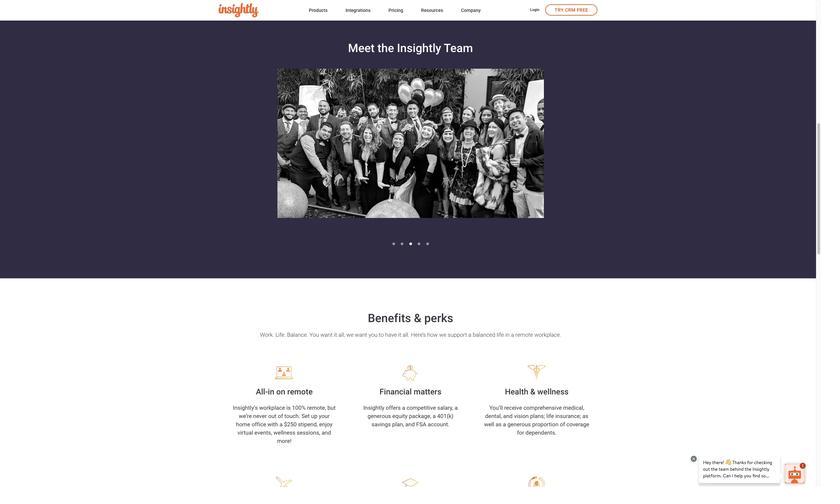 Task type: locate. For each thing, give the bounding box(es) containing it.
2 horizontal spatial and
[[503, 413, 513, 420]]

of down insurance;
[[560, 422, 565, 428]]

in right balanced at the right of page
[[505, 332, 510, 339]]

plans;
[[530, 413, 545, 420]]

0 vertical spatial in
[[505, 332, 510, 339]]

a
[[468, 332, 471, 339], [511, 332, 514, 339], [402, 405, 405, 412], [455, 405, 458, 412], [433, 413, 436, 420], [280, 422, 283, 428], [503, 422, 506, 428]]

try
[[555, 7, 564, 13]]

and down receive
[[503, 413, 513, 420]]

as right well
[[496, 422, 502, 428]]

0 vertical spatial generous
[[368, 413, 391, 420]]

offers
[[386, 405, 401, 412]]

remote
[[515, 332, 533, 339], [287, 388, 313, 397]]

insightly's
[[233, 405, 258, 412]]

wellness inside insightly's workplace is 100% remote, but we're never out of touch. set up your home office with a $250 stipend, enjoy virtual events, wellness sessions, and more!
[[273, 430, 295, 436]]

0 horizontal spatial it
[[334, 332, 337, 339]]

of inside insightly's workplace is 100% remote, but we're never out of touch. set up your home office with a $250 stipend, enjoy virtual events, wellness sessions, and more!
[[278, 413, 283, 420]]

0 horizontal spatial insightly
[[363, 405, 384, 412]]

0 horizontal spatial as
[[496, 422, 502, 428]]

financial matters
[[380, 388, 441, 397]]

we right how at the bottom right
[[439, 332, 446, 339]]

0 vertical spatial insightly
[[397, 42, 441, 55]]

pricing
[[389, 7, 403, 13]]

0 horizontal spatial and
[[322, 430, 331, 436]]

remote left workplace.
[[515, 332, 533, 339]]

1 horizontal spatial want
[[355, 332, 367, 339]]

1 horizontal spatial it
[[398, 332, 401, 339]]

all-in on remote
[[256, 388, 313, 397]]

health & wellness
[[505, 388, 569, 397]]

0 vertical spatial remote
[[515, 332, 533, 339]]

pricing link
[[389, 6, 403, 15]]

0 horizontal spatial we
[[346, 332, 354, 339]]

balanced
[[473, 332, 495, 339]]

2 it from the left
[[398, 332, 401, 339]]

1 vertical spatial of
[[560, 422, 565, 428]]

0 vertical spatial of
[[278, 413, 283, 420]]

1 horizontal spatial and
[[405, 422, 415, 428]]

210706 careers benefits icon remote workplace image
[[263, 365, 306, 382]]

life up the proportion
[[546, 413, 554, 420]]

a up equity
[[402, 405, 405, 412]]

salary,
[[437, 405, 453, 412]]

health
[[505, 388, 528, 397]]

with
[[268, 422, 278, 428]]

100%
[[292, 405, 306, 412]]

insightly
[[397, 42, 441, 55], [363, 405, 384, 412]]

set
[[302, 413, 310, 420]]

and
[[503, 413, 513, 420], [405, 422, 415, 428], [322, 430, 331, 436]]

perks
[[424, 312, 453, 326]]

210706 careers benefits icon parental leave image
[[515, 477, 558, 488]]

on
[[276, 388, 285, 397]]

resources link
[[421, 6, 443, 15]]

1 horizontal spatial remote
[[515, 332, 533, 339]]

office
[[252, 422, 266, 428]]

insightly inside the insightly offers a competitive salary, a generous equity package, a 401(k) savings plan, and fsa account.
[[363, 405, 384, 412]]

generous up "savings"
[[368, 413, 391, 420]]

equity
[[392, 413, 408, 420]]

1 horizontal spatial we
[[439, 332, 446, 339]]

of right out in the left of the page
[[278, 413, 283, 420]]

generous up for
[[507, 422, 531, 428]]

it
[[334, 332, 337, 339], [398, 332, 401, 339]]

1 horizontal spatial as
[[582, 413, 588, 420]]

& for health
[[530, 388, 535, 397]]

events,
[[254, 430, 272, 436]]

home
[[236, 422, 250, 428]]

1 horizontal spatial wellness
[[537, 388, 569, 397]]

a right well
[[503, 422, 506, 428]]

we
[[346, 332, 354, 339], [439, 332, 446, 339]]

life inside you'll receive comprehensive medical, dental, and vision plans; life insurance; as well as a generous proportion of coverage for dependents.
[[546, 413, 554, 420]]

1 vertical spatial and
[[405, 422, 415, 428]]

1 vertical spatial insightly
[[363, 405, 384, 412]]

up
[[311, 413, 317, 420]]

210706 careers benefits icon financial matters image
[[389, 365, 432, 382]]

you
[[369, 332, 377, 339]]

virtual
[[237, 430, 253, 436]]

1 horizontal spatial life
[[546, 413, 554, 420]]

1 vertical spatial remote
[[287, 388, 313, 397]]

& for benefits
[[414, 312, 421, 326]]

0 horizontal spatial life
[[497, 332, 504, 339]]

it left all.
[[398, 332, 401, 339]]

coverage
[[566, 422, 589, 428]]

210706 careers benefits icon learning and development image
[[389, 477, 432, 488]]

1 vertical spatial &
[[530, 388, 535, 397]]

0 vertical spatial &
[[414, 312, 421, 326]]

all.
[[403, 332, 410, 339]]

1 vertical spatial as
[[496, 422, 502, 428]]

a up account.
[[433, 413, 436, 420]]

wellness up comprehensive
[[537, 388, 569, 397]]

1 vertical spatial life
[[546, 413, 554, 420]]

generous inside you'll receive comprehensive medical, dental, and vision plans; life insurance; as well as a generous proportion of coverage for dependents.
[[507, 422, 531, 428]]

workplace.
[[534, 332, 561, 339]]

0 vertical spatial as
[[582, 413, 588, 420]]

plan,
[[392, 422, 404, 428]]

1 horizontal spatial generous
[[507, 422, 531, 428]]

company link
[[461, 6, 481, 15]]

financial
[[380, 388, 412, 397]]

1 horizontal spatial insightly
[[397, 42, 441, 55]]

as up coverage
[[582, 413, 588, 420]]

company
[[461, 7, 481, 13]]

meet the insightly team
[[348, 42, 473, 55]]

you
[[310, 332, 319, 339]]

1 vertical spatial generous
[[507, 422, 531, 428]]

0 horizontal spatial of
[[278, 413, 283, 420]]

a inside you'll receive comprehensive medical, dental, and vision plans; life insurance; as well as a generous proportion of coverage for dependents.
[[503, 422, 506, 428]]

0 horizontal spatial in
[[268, 388, 274, 397]]

1 vertical spatial wellness
[[273, 430, 295, 436]]

life right balanced at the right of page
[[497, 332, 504, 339]]

try crm free link
[[545, 4, 597, 16]]

all-
[[256, 388, 268, 397]]

generous
[[368, 413, 391, 420], [507, 422, 531, 428]]

2 vertical spatial and
[[322, 430, 331, 436]]

0 vertical spatial life
[[497, 332, 504, 339]]

0 horizontal spatial want
[[320, 332, 333, 339]]

enjoy
[[319, 422, 333, 428]]

work. life. balance. you want it all, we want you to have it all. here's how we support a balanced life in a remote workplace.
[[260, 332, 561, 339]]

wellness
[[537, 388, 569, 397], [273, 430, 295, 436]]

want left you
[[355, 332, 367, 339]]

1 horizontal spatial of
[[560, 422, 565, 428]]

& up here's
[[414, 312, 421, 326]]

team
[[444, 42, 473, 55]]

life
[[497, 332, 504, 339], [546, 413, 554, 420]]

0 vertical spatial and
[[503, 413, 513, 420]]

want
[[320, 332, 333, 339], [355, 332, 367, 339]]

remote,
[[307, 405, 326, 412]]

in left on
[[268, 388, 274, 397]]

touch.
[[284, 413, 300, 420]]

crm
[[565, 7, 576, 13]]

remote up 100%
[[287, 388, 313, 397]]

benefits & perks
[[368, 312, 453, 326]]

in
[[505, 332, 510, 339], [268, 388, 274, 397]]

wellness up more!
[[273, 430, 295, 436]]

1 horizontal spatial &
[[530, 388, 535, 397]]

0 horizontal spatial &
[[414, 312, 421, 326]]

and inside the insightly offers a competitive salary, a generous equity package, a 401(k) savings plan, and fsa account.
[[405, 422, 415, 428]]

want right you
[[320, 332, 333, 339]]

a right with
[[280, 422, 283, 428]]

life.
[[275, 332, 286, 339]]

we right all,
[[346, 332, 354, 339]]

insightly offers a competitive salary, a generous equity package, a 401(k) savings plan, and fsa account.
[[363, 405, 458, 428]]

&
[[414, 312, 421, 326], [530, 388, 535, 397]]

0 horizontal spatial generous
[[368, 413, 391, 420]]

it left all,
[[334, 332, 337, 339]]

products
[[309, 7, 328, 13]]

& right the health
[[530, 388, 535, 397]]

and left fsa
[[405, 422, 415, 428]]

your
[[319, 413, 330, 420]]

and down 'enjoy'
[[322, 430, 331, 436]]

comprehensive
[[524, 405, 562, 412]]

resources
[[421, 7, 443, 13]]

a inside insightly's workplace is 100% remote, but we're never out of touch. set up your home office with a $250 stipend, enjoy virtual events, wellness sessions, and more!
[[280, 422, 283, 428]]

0 horizontal spatial wellness
[[273, 430, 295, 436]]



Task type: describe. For each thing, give the bounding box(es) containing it.
matters
[[414, 388, 441, 397]]

insightly's workplace is 100% remote, but we're never out of touch. set up your home office with a $250 stipend, enjoy virtual events, wellness sessions, and more!
[[233, 405, 336, 445]]

insurance;
[[555, 413, 581, 420]]

benefits
[[368, 312, 411, 326]]

you'll receive comprehensive medical, dental, and vision plans; life insurance; as well as a generous proportion of coverage for dependents.
[[484, 405, 589, 436]]

you'll
[[489, 405, 503, 412]]

medical,
[[563, 405, 584, 412]]

work.
[[260, 332, 274, 339]]

free
[[577, 7, 588, 13]]

1 it from the left
[[334, 332, 337, 339]]

the
[[378, 42, 394, 55]]

a right salary,
[[455, 405, 458, 412]]

never
[[253, 413, 267, 420]]

integrations
[[346, 7, 371, 13]]

insightly logo image
[[219, 3, 259, 17]]

sessions,
[[297, 430, 320, 436]]

try crm free button
[[545, 4, 597, 16]]

receive
[[504, 405, 522, 412]]

1 vertical spatial in
[[268, 388, 274, 397]]

and inside insightly's workplace is 100% remote, but we're never out of touch. set up your home office with a $250 stipend, enjoy virtual events, wellness sessions, and more!
[[322, 430, 331, 436]]

but
[[327, 405, 336, 412]]

we're
[[239, 413, 252, 420]]

to
[[379, 332, 384, 339]]

products link
[[309, 6, 328, 15]]

0 vertical spatial wellness
[[537, 388, 569, 397]]

integrations link
[[346, 6, 371, 15]]

login
[[530, 8, 539, 12]]

210706 careers benefits icon health and wellness image
[[515, 365, 558, 382]]

fsa
[[416, 422, 426, 428]]

and inside you'll receive comprehensive medical, dental, and vision plans; life insurance; as well as a generous proportion of coverage for dependents.
[[503, 413, 513, 420]]

package,
[[409, 413, 431, 420]]

vision
[[514, 413, 529, 420]]

out
[[268, 413, 276, 420]]

all,
[[338, 332, 345, 339]]

have
[[385, 332, 397, 339]]

1 horizontal spatial in
[[505, 332, 510, 339]]

2 want from the left
[[355, 332, 367, 339]]

meet
[[348, 42, 375, 55]]

support
[[448, 332, 467, 339]]

0 horizontal spatial remote
[[287, 388, 313, 397]]

401(k)
[[437, 413, 454, 420]]

is
[[286, 405, 291, 412]]

for
[[517, 430, 524, 436]]

dependents.
[[526, 430, 557, 436]]

balance.
[[287, 332, 308, 339]]

insightly logo link
[[219, 3, 298, 17]]

more!
[[277, 438, 292, 445]]

try crm free
[[555, 7, 588, 13]]

well
[[484, 422, 494, 428]]

a right "support"
[[468, 332, 471, 339]]

a right balanced at the right of page
[[511, 332, 514, 339]]

stipend,
[[298, 422, 318, 428]]

competitive
[[407, 405, 436, 412]]

generous inside the insightly offers a competitive salary, a generous equity package, a 401(k) savings plan, and fsa account.
[[368, 413, 391, 420]]

workplace
[[259, 405, 285, 412]]

here's
[[411, 332, 426, 339]]

how
[[427, 332, 438, 339]]

$250
[[284, 422, 297, 428]]

account.
[[428, 422, 450, 428]]

210706 careers benefits icon work life balance image
[[263, 477, 306, 488]]

1 want from the left
[[320, 332, 333, 339]]

2 we from the left
[[439, 332, 446, 339]]

1 we from the left
[[346, 332, 354, 339]]

savings
[[372, 422, 391, 428]]

dental,
[[485, 413, 502, 420]]

of inside you'll receive comprehensive medical, dental, and vision plans; life insurance; as well as a generous proportion of coverage for dependents.
[[560, 422, 565, 428]]

login link
[[530, 7, 539, 13]]

proportion
[[532, 422, 558, 428]]



Task type: vqa. For each thing, say whether or not it's contained in the screenshot.
Drive, Assign, And Route Leads Create And Track Sales Pipeline Customize Objects, Fields, Project Management Stages, And More Empower Remote Teams With Mobile Apps
no



